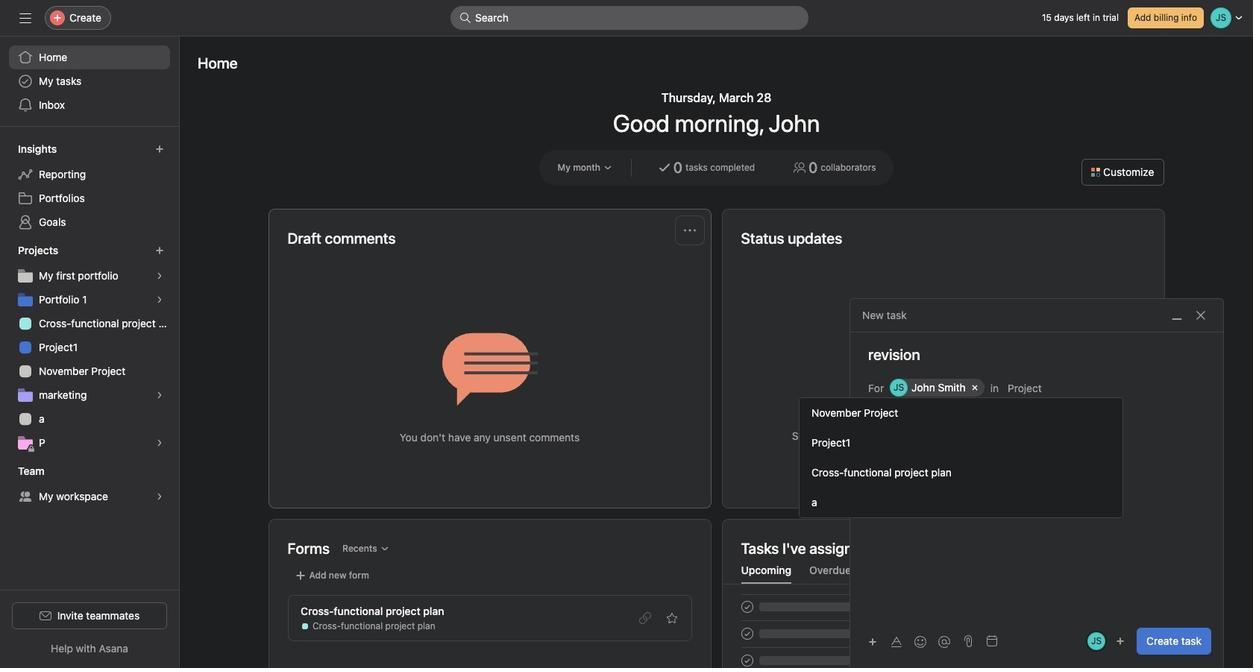 Task type: describe. For each thing, give the bounding box(es) containing it.
insert an object image
[[869, 638, 878, 647]]

see details, my workspace image
[[155, 493, 164, 501]]

see details, p image
[[155, 439, 164, 448]]

formatting image
[[891, 636, 903, 648]]

attach a file or paste an image image
[[963, 636, 975, 648]]

Task name text field
[[851, 345, 1224, 366]]

emoji image
[[915, 636, 927, 648]]

see details, my first portfolio image
[[155, 272, 164, 281]]

hide sidebar image
[[19, 12, 31, 24]]

copy form link image
[[639, 613, 651, 625]]

new project or portfolio image
[[155, 246, 164, 255]]

minimize image
[[1172, 310, 1184, 322]]

new insights image
[[155, 145, 164, 154]]

select due date image
[[987, 636, 998, 648]]

insights element
[[0, 136, 179, 237]]

see details, marketing image
[[155, 391, 164, 400]]

see details, portfolio 1 image
[[155, 296, 164, 304]]

global element
[[0, 37, 179, 126]]



Task type: vqa. For each thing, say whether or not it's contained in the screenshot.
Starred element
no



Task type: locate. For each thing, give the bounding box(es) containing it.
add to favorites image
[[666, 613, 678, 625]]

close image
[[1195, 310, 1207, 322]]

teams element
[[0, 458, 179, 512]]

list box
[[451, 6, 809, 30]]

dialog
[[851, 299, 1224, 669]]

add or remove collaborators from this task image
[[1116, 637, 1125, 646]]

prominent image
[[460, 12, 472, 24]]

projects element
[[0, 237, 179, 458]]

toolbar
[[863, 631, 958, 653]]

at mention image
[[939, 636, 951, 648]]

Project text field
[[1008, 379, 1123, 397]]



